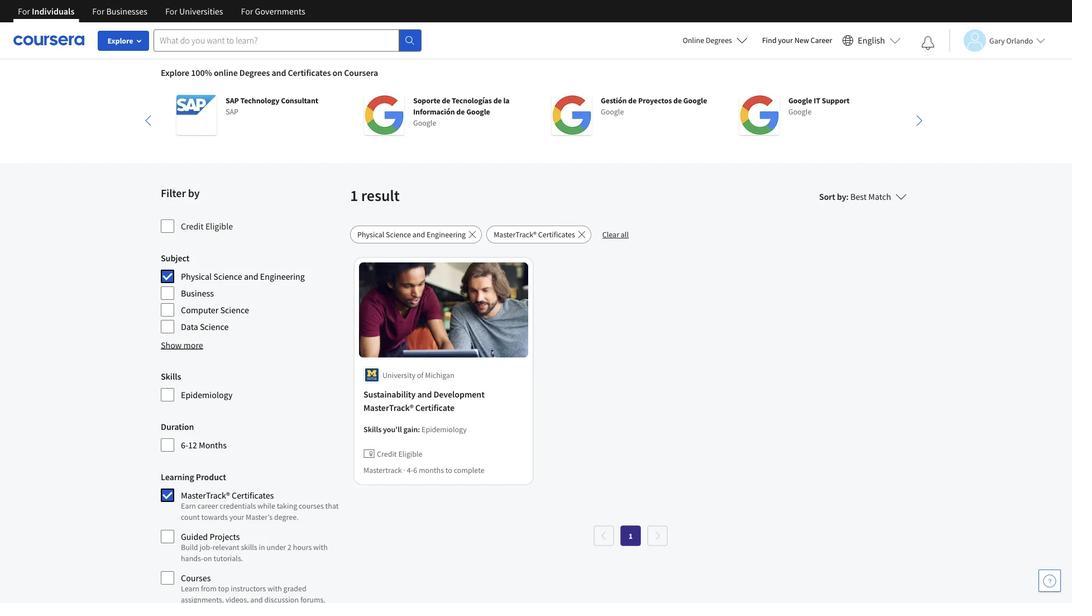 Task type: locate. For each thing, give the bounding box(es) containing it.
1 horizontal spatial 1
[[629, 531, 633, 541]]

engineering
[[427, 230, 466, 240], [260, 271, 305, 282]]

skills for skills you'll gain : epidemiology
[[364, 424, 382, 434]]

learn from top instructors with graded assignments, videos, and discussion forums.
[[181, 584, 325, 603]]

2 vertical spatial mastertrack®
[[181, 490, 230, 501]]

best
[[850, 191, 867, 202]]

sustainability
[[364, 389, 416, 400]]

physical science and engineering down result
[[357, 230, 466, 240]]

for left universities at the top of the page
[[165, 6, 177, 17]]

online degrees
[[683, 35, 732, 45]]

data science
[[181, 321, 229, 332]]

1 vertical spatial eligible
[[398, 449, 422, 459]]

for left businesses
[[92, 6, 105, 17]]

online
[[683, 35, 704, 45]]

on down job-
[[204, 553, 212, 563]]

None search field
[[154, 29, 422, 52]]

mastertrack® inside sustainability and development mastertrack® certificate
[[364, 402, 414, 413]]

2 horizontal spatial mastertrack®
[[494, 230, 537, 240]]

sap right sap image
[[226, 107, 238, 117]]

1 vertical spatial certificates
[[538, 230, 575, 240]]

0 horizontal spatial explore
[[107, 36, 133, 46]]

physical science and engineering up "computer science"
[[181, 271, 305, 282]]

1 horizontal spatial skills
[[364, 424, 382, 434]]

physical inside subject group
[[181, 271, 212, 282]]

support
[[822, 95, 850, 106]]

earn
[[181, 501, 196, 511]]

learning product group
[[161, 470, 343, 603]]

subject group
[[161, 251, 343, 334]]

with right hours
[[313, 542, 328, 552]]

sap technology consultant sap
[[226, 95, 318, 117]]

your
[[778, 35, 793, 45], [229, 512, 244, 522]]

and inside subject group
[[244, 271, 258, 282]]

1 vertical spatial engineering
[[260, 271, 305, 282]]

3 for from the left
[[165, 6, 177, 17]]

certificates up consultant
[[288, 67, 331, 78]]

1 vertical spatial physical science and engineering
[[181, 271, 305, 282]]

and
[[272, 67, 286, 78], [413, 230, 425, 240], [244, 271, 258, 282], [417, 389, 432, 400], [250, 595, 263, 603]]

1 horizontal spatial engineering
[[427, 230, 466, 240]]

0 horizontal spatial :
[[418, 424, 420, 434]]

on left coursera
[[333, 67, 342, 78]]

michigan
[[425, 370, 454, 380]]

0 horizontal spatial on
[[204, 553, 212, 563]]

1 horizontal spatial epidemiology
[[422, 424, 467, 434]]

4 for from the left
[[241, 6, 253, 17]]

0 vertical spatial mastertrack® certificates
[[494, 230, 575, 240]]

1 vertical spatial credit
[[377, 449, 397, 459]]

soporte de tecnologías de la información de google google
[[413, 95, 510, 128]]

degrees up technology at top
[[239, 67, 270, 78]]

credit eligible
[[181, 221, 233, 232], [377, 449, 422, 459]]

0 horizontal spatial 1
[[350, 186, 358, 205]]

with inside build job-relevant skills in under 2 hours with hands-on tutorials.
[[313, 542, 328, 552]]

:
[[846, 191, 849, 202], [418, 424, 420, 434]]

google
[[683, 95, 707, 106], [788, 95, 812, 106], [466, 107, 490, 117], [601, 107, 624, 117], [788, 107, 812, 117], [413, 118, 436, 128]]

science up business
[[214, 271, 242, 282]]

1 vertical spatial your
[[229, 512, 244, 522]]

gary orlando
[[989, 35, 1033, 46]]

0 vertical spatial with
[[313, 542, 328, 552]]

skills group
[[161, 370, 343, 402]]

build job-relevant skills in under 2 hours with hands-on tutorials.
[[181, 542, 328, 563]]

epidemiology
[[181, 389, 233, 400], [422, 424, 467, 434]]

0 vertical spatial physical science and engineering
[[357, 230, 466, 240]]

2 google image from the left
[[552, 95, 592, 135]]

duration group
[[161, 420, 343, 452]]

of
[[417, 370, 424, 380]]

by right filter
[[188, 186, 200, 200]]

0 vertical spatial explore
[[107, 36, 133, 46]]

0 vertical spatial certificates
[[288, 67, 331, 78]]

1 vertical spatial skills
[[364, 424, 382, 434]]

help center image
[[1043, 574, 1057, 587]]

skills
[[241, 542, 257, 552]]

1 horizontal spatial :
[[846, 191, 849, 202]]

top
[[218, 584, 229, 594]]

and inside learn from top instructors with graded assignments, videos, and discussion forums.
[[250, 595, 263, 603]]

for for individuals
[[18, 6, 30, 17]]

job-
[[200, 542, 213, 552]]

1 vertical spatial 1
[[629, 531, 633, 541]]

1 horizontal spatial degrees
[[706, 35, 732, 45]]

certificates inside button
[[538, 230, 575, 240]]

1 horizontal spatial mastertrack® certificates
[[494, 230, 575, 240]]

sap
[[226, 95, 239, 106], [226, 107, 238, 117]]

1 vertical spatial sap
[[226, 107, 238, 117]]

0 horizontal spatial physical
[[181, 271, 212, 282]]

1 vertical spatial on
[[204, 553, 212, 563]]

1 horizontal spatial mastertrack®
[[364, 402, 414, 413]]

epidemiology down "certificate"
[[422, 424, 467, 434]]

count
[[181, 512, 200, 522]]

0 vertical spatial engineering
[[427, 230, 466, 240]]

: left best
[[846, 191, 849, 202]]

skills down the show
[[161, 371, 181, 382]]

for governments
[[241, 6, 305, 17]]

2 horizontal spatial certificates
[[538, 230, 575, 240]]

relevant
[[213, 542, 239, 552]]

orlando
[[1006, 35, 1033, 46]]

for for governments
[[241, 6, 253, 17]]

hands-
[[181, 553, 204, 563]]

2 for from the left
[[92, 6, 105, 17]]

0 vertical spatial :
[[846, 191, 849, 202]]

google it support google
[[788, 95, 850, 117]]

sustainability and development mastertrack® certificate
[[364, 389, 485, 413]]

google image for información
[[364, 95, 404, 135]]

mastertrack
[[364, 465, 402, 475]]

0 horizontal spatial by
[[188, 186, 200, 200]]

mastertrack® certificates inside learning product group
[[181, 490, 274, 501]]

explore inside dropdown button
[[107, 36, 133, 46]]

mastertrack® inside mastertrack® certificates button
[[494, 230, 537, 240]]

your right the "find"
[[778, 35, 793, 45]]

de right gestión
[[628, 95, 637, 106]]

science down "computer science"
[[200, 321, 229, 332]]

1 horizontal spatial eligible
[[398, 449, 422, 459]]

physical inside button
[[357, 230, 384, 240]]

1 vertical spatial explore
[[161, 67, 189, 78]]

english
[[858, 35, 885, 46]]

0 vertical spatial physical
[[357, 230, 384, 240]]

eligible
[[205, 221, 233, 232], [398, 449, 422, 459]]

1 horizontal spatial by
[[837, 191, 846, 202]]

learn
[[181, 584, 199, 594]]

: right you'll
[[418, 424, 420, 434]]

taking
[[277, 501, 297, 511]]

epidemiology up duration
[[181, 389, 233, 400]]

by right sort
[[837, 191, 846, 202]]

physical down the 1 result
[[357, 230, 384, 240]]

0 horizontal spatial with
[[267, 584, 282, 594]]

build
[[181, 542, 198, 552]]

0 vertical spatial mastertrack®
[[494, 230, 537, 240]]

0 horizontal spatial degrees
[[239, 67, 270, 78]]

mastertrack® certificates inside button
[[494, 230, 575, 240]]

0 vertical spatial skills
[[161, 371, 181, 382]]

with inside learn from top instructors with graded assignments, videos, and discussion forums.
[[267, 584, 282, 594]]

0 horizontal spatial your
[[229, 512, 244, 522]]

0 vertical spatial credit eligible
[[181, 221, 233, 232]]

1 horizontal spatial with
[[313, 542, 328, 552]]

0 horizontal spatial certificates
[[232, 490, 274, 501]]

1 horizontal spatial physical science and engineering
[[357, 230, 466, 240]]

skills inside group
[[161, 371, 181, 382]]

gestión
[[601, 95, 627, 106]]

explore for explore
[[107, 36, 133, 46]]

credit eligible up the ·
[[377, 449, 422, 459]]

0 horizontal spatial google image
[[364, 95, 404, 135]]

certificates
[[288, 67, 331, 78], [538, 230, 575, 240], [232, 490, 274, 501]]

instructors
[[231, 584, 266, 594]]

all
[[621, 230, 629, 240]]

1 inside 1 button
[[629, 531, 633, 541]]

by for sort
[[837, 191, 846, 202]]

development
[[434, 389, 485, 400]]

for
[[18, 6, 30, 17], [92, 6, 105, 17], [165, 6, 177, 17], [241, 6, 253, 17]]

0 vertical spatial eligible
[[205, 221, 233, 232]]

in
[[259, 542, 265, 552]]

0 vertical spatial degrees
[[706, 35, 732, 45]]

2 vertical spatial certificates
[[232, 490, 274, 501]]

skills you'll gain : epidemiology
[[364, 424, 467, 434]]

credit down 'filter by'
[[181, 221, 204, 232]]

explore left 100%
[[161, 67, 189, 78]]

1 google image from the left
[[364, 95, 404, 135]]

1 horizontal spatial credit eligible
[[377, 449, 422, 459]]

university of michigan
[[383, 370, 454, 380]]

certificates left clear
[[538, 230, 575, 240]]

0 vertical spatial sap
[[226, 95, 239, 106]]

on inside build job-relevant skills in under 2 hours with hands-on tutorials.
[[204, 553, 212, 563]]

skills left you'll
[[364, 424, 382, 434]]

soporte
[[413, 95, 440, 106]]

0 horizontal spatial skills
[[161, 371, 181, 382]]

clear all
[[602, 230, 629, 240]]

1 for from the left
[[18, 6, 30, 17]]

explore down for businesses
[[107, 36, 133, 46]]

1 horizontal spatial google image
[[552, 95, 592, 135]]

skills
[[161, 371, 181, 382], [364, 424, 382, 434]]

0 horizontal spatial epidemiology
[[181, 389, 233, 400]]

for left governments
[[241, 6, 253, 17]]

science down result
[[386, 230, 411, 240]]

0 horizontal spatial physical science and engineering
[[181, 271, 305, 282]]

1 sap from the top
[[226, 95, 239, 106]]

1 horizontal spatial physical
[[357, 230, 384, 240]]

google image
[[364, 95, 404, 135], [552, 95, 592, 135], [739, 95, 780, 135]]

0 horizontal spatial mastertrack® certificates
[[181, 490, 274, 501]]

degrees right online
[[706, 35, 732, 45]]

mastertrack · 4-6 months to complete
[[364, 465, 484, 475]]

earn career credentials while taking courses that count towards your master's degree.
[[181, 501, 339, 522]]

1 horizontal spatial explore
[[161, 67, 189, 78]]

science up data science
[[220, 304, 249, 315]]

with up discussion
[[267, 584, 282, 594]]

0 vertical spatial 1
[[350, 186, 358, 205]]

2 horizontal spatial google image
[[739, 95, 780, 135]]

0 horizontal spatial mastertrack®
[[181, 490, 230, 501]]

0 vertical spatial on
[[333, 67, 342, 78]]

3 google image from the left
[[739, 95, 780, 135]]

degrees
[[706, 35, 732, 45], [239, 67, 270, 78]]

credit up mastertrack
[[377, 449, 397, 459]]

under
[[267, 542, 286, 552]]

by
[[188, 186, 200, 200], [837, 191, 846, 202]]

2 sap from the top
[[226, 107, 238, 117]]

explore button
[[98, 31, 149, 51]]

credit
[[181, 221, 204, 232], [377, 449, 397, 459]]

skills for skills
[[161, 371, 181, 382]]

mastertrack®
[[494, 230, 537, 240], [364, 402, 414, 413], [181, 490, 230, 501]]

de left la
[[493, 95, 502, 106]]

for left the "individuals"
[[18, 6, 30, 17]]

credit eligible down 'filter by'
[[181, 221, 233, 232]]

1 horizontal spatial on
[[333, 67, 342, 78]]

1 vertical spatial mastertrack®
[[364, 402, 414, 413]]

your inside earn career credentials while taking courses that count towards your master's degree.
[[229, 512, 244, 522]]

0 horizontal spatial engineering
[[260, 271, 305, 282]]

certificates up the master's
[[232, 490, 274, 501]]

physical up business
[[181, 271, 212, 282]]

your down credentials
[[229, 512, 244, 522]]

6
[[413, 465, 417, 475]]

sap left technology at top
[[226, 95, 239, 106]]

1 vertical spatial physical
[[181, 271, 212, 282]]

1 vertical spatial with
[[267, 584, 282, 594]]

while
[[258, 501, 275, 511]]

1 vertical spatial mastertrack® certificates
[[181, 490, 274, 501]]

0 vertical spatial credit
[[181, 221, 204, 232]]

0 vertical spatial epidemiology
[[181, 389, 233, 400]]

1 horizontal spatial your
[[778, 35, 793, 45]]

it
[[814, 95, 820, 106]]

filter by
[[161, 186, 200, 200]]



Task type: describe. For each thing, give the bounding box(es) containing it.
mastertrack® certificates button
[[486, 226, 591, 243]]

for universities
[[165, 6, 223, 17]]

0 horizontal spatial eligible
[[205, 221, 233, 232]]

projects
[[210, 531, 240, 542]]

clear all button
[[596, 226, 635, 243]]

explore 100% online degrees and certificates on coursera
[[161, 67, 378, 78]]

1 horizontal spatial certificates
[[288, 67, 331, 78]]

de up información
[[442, 95, 450, 106]]

engineering inside button
[[427, 230, 466, 240]]

12
[[188, 439, 197, 451]]

subject
[[161, 252, 189, 264]]

de down tecnologías at the top left
[[456, 107, 465, 117]]

sap image
[[176, 95, 217, 135]]

show more
[[161, 340, 203, 351]]

science inside button
[[386, 230, 411, 240]]

1 vertical spatial :
[[418, 424, 420, 434]]

to
[[445, 465, 452, 475]]

6-12 months
[[181, 439, 227, 451]]

show
[[161, 340, 182, 351]]

discussion
[[264, 595, 299, 603]]

courses
[[299, 501, 324, 511]]

mastertrack® inside learning product group
[[181, 490, 230, 501]]

información
[[413, 107, 455, 117]]

certificate
[[415, 402, 455, 413]]

degree.
[[274, 512, 299, 522]]

learning product
[[161, 471, 226, 482]]

english button
[[838, 22, 905, 59]]

explore for explore 100% online degrees and certificates on coursera
[[161, 67, 189, 78]]

learning
[[161, 471, 194, 482]]

tutorials.
[[214, 553, 243, 563]]

computer science
[[181, 304, 249, 315]]

data
[[181, 321, 198, 332]]

result
[[361, 186, 400, 205]]

physical science and engineering inside button
[[357, 230, 466, 240]]

epidemiology inside skills group
[[181, 389, 233, 400]]

gestión de proyectos de google google
[[601, 95, 707, 117]]

find
[[762, 35, 777, 45]]

coursera image
[[13, 31, 84, 49]]

business
[[181, 288, 214, 299]]

de right proyectos
[[673, 95, 682, 106]]

videos,
[[226, 595, 249, 603]]

courses
[[181, 572, 211, 584]]

online degrees button
[[674, 28, 757, 52]]

forums.
[[300, 595, 325, 603]]

physical science and engineering button
[[350, 226, 482, 243]]

What do you want to learn? text field
[[154, 29, 399, 52]]

0 horizontal spatial credit
[[181, 221, 204, 232]]

sort
[[819, 191, 835, 202]]

months
[[419, 465, 444, 475]]

computer
[[181, 304, 219, 315]]

for individuals
[[18, 6, 74, 17]]

la
[[503, 95, 510, 106]]

university
[[383, 370, 415, 380]]

for for universities
[[165, 6, 177, 17]]

product
[[196, 471, 226, 482]]

new
[[795, 35, 809, 45]]

complete
[[454, 465, 484, 475]]

clear
[[602, 230, 619, 240]]

from
[[201, 584, 217, 594]]

by for filter
[[188, 186, 200, 200]]

show more button
[[161, 338, 203, 352]]

show notifications image
[[921, 36, 935, 50]]

guided projects
[[181, 531, 240, 542]]

sustainability and development mastertrack® certificate link
[[364, 388, 524, 415]]

100%
[[191, 67, 212, 78]]

sort by : best match
[[819, 191, 891, 202]]

gary
[[989, 35, 1005, 46]]

0 horizontal spatial credit eligible
[[181, 221, 233, 232]]

1 vertical spatial credit eligible
[[377, 449, 422, 459]]

towards
[[201, 512, 228, 522]]

that
[[325, 501, 339, 511]]

credentials
[[220, 501, 256, 511]]

1 for 1
[[629, 531, 633, 541]]

businesses
[[106, 6, 147, 17]]

individuals
[[32, 6, 74, 17]]

1 result
[[350, 186, 400, 205]]

technology
[[240, 95, 279, 106]]

and inside physical science and engineering button
[[413, 230, 425, 240]]

physical science and engineering inside subject group
[[181, 271, 305, 282]]

2
[[288, 542, 291, 552]]

months
[[199, 439, 227, 451]]

banner navigation
[[9, 0, 314, 22]]

0 vertical spatial your
[[778, 35, 793, 45]]

1 vertical spatial epidemiology
[[422, 424, 467, 434]]

hours
[[293, 542, 312, 552]]

·
[[403, 465, 405, 475]]

6-
[[181, 439, 188, 451]]

gary orlando button
[[949, 29, 1045, 52]]

guided
[[181, 531, 208, 542]]

google image for google
[[552, 95, 592, 135]]

tecnologías
[[452, 95, 492, 106]]

1 horizontal spatial credit
[[377, 449, 397, 459]]

certificates inside learning product group
[[232, 490, 274, 501]]

and inside sustainability and development mastertrack® certificate
[[417, 389, 432, 400]]

engineering inside subject group
[[260, 271, 305, 282]]

consultant
[[281, 95, 318, 106]]

universities
[[179, 6, 223, 17]]

for businesses
[[92, 6, 147, 17]]

for for businesses
[[92, 6, 105, 17]]

find your new career link
[[757, 34, 838, 47]]

1 button
[[621, 526, 641, 546]]

degrees inside popup button
[[706, 35, 732, 45]]

filter
[[161, 186, 186, 200]]

assignments,
[[181, 595, 224, 603]]

1 vertical spatial degrees
[[239, 67, 270, 78]]

4-
[[407, 465, 413, 475]]

graded
[[283, 584, 306, 594]]

career
[[198, 501, 218, 511]]

more
[[183, 340, 203, 351]]

1 for 1 result
[[350, 186, 358, 205]]

online
[[214, 67, 238, 78]]



Task type: vqa. For each thing, say whether or not it's contained in the screenshot.
ai
no



